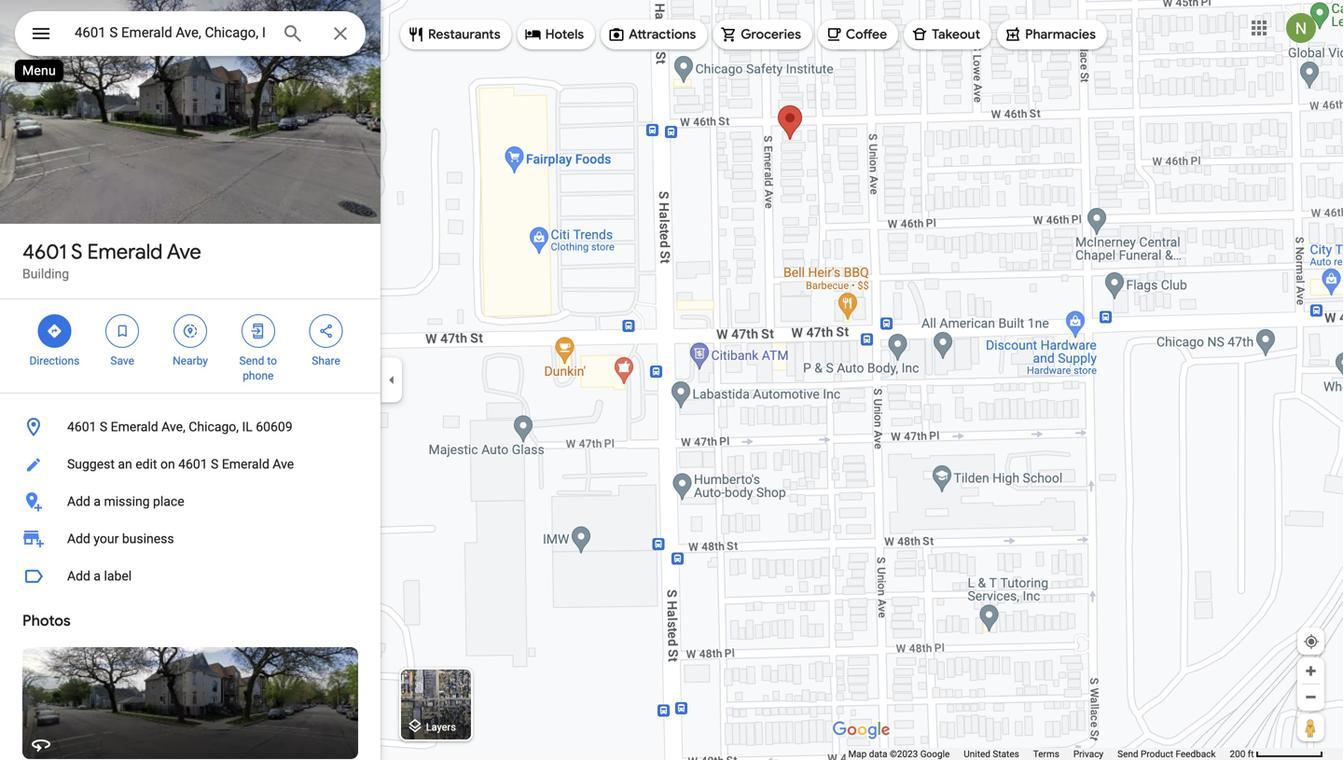 Task type: vqa. For each thing, say whether or not it's contained in the screenshot.
leftmost 4601
yes



Task type: locate. For each thing, give the bounding box(es) containing it.
emerald
[[87, 239, 163, 265], [111, 419, 158, 435], [222, 457, 269, 472]]

1 vertical spatial send
[[1118, 749, 1139, 760]]

footer containing map data ©2023 google
[[849, 748, 1230, 760]]

1 vertical spatial a
[[94, 569, 101, 584]]

send
[[239, 355, 264, 368], [1118, 749, 1139, 760]]

2 vertical spatial add
[[67, 569, 90, 584]]

1 vertical spatial 4601
[[67, 419, 97, 435]]

coffee
[[846, 26, 887, 43]]

add down the suggest
[[67, 494, 90, 509]]

2 vertical spatial s
[[211, 457, 219, 472]]

add inside add a label button
[[67, 569, 90, 584]]

a
[[94, 494, 101, 509], [94, 569, 101, 584]]

send product feedback button
[[1118, 748, 1216, 760]]

footer
[[849, 748, 1230, 760]]

emerald up 
[[87, 239, 163, 265]]

groceries
[[741, 26, 801, 43]]

groceries button
[[713, 12, 813, 57]]

60609
[[256, 419, 293, 435]]

2 horizontal spatial s
[[211, 457, 219, 472]]

send up phone
[[239, 355, 264, 368]]

0 vertical spatial a
[[94, 494, 101, 509]]

pharmacies
[[1025, 26, 1096, 43]]

add a label button
[[0, 558, 381, 595]]

add left label
[[67, 569, 90, 584]]

1 vertical spatial add
[[67, 531, 90, 547]]

1 vertical spatial s
[[100, 419, 108, 435]]

footer inside google maps element
[[849, 748, 1230, 760]]

2 a from the top
[[94, 569, 101, 584]]

ave down 60609
[[273, 457, 294, 472]]

a left label
[[94, 569, 101, 584]]

add inside add a missing place button
[[67, 494, 90, 509]]

0 vertical spatial send
[[239, 355, 264, 368]]

add left "your"
[[67, 531, 90, 547]]

4601 up building
[[22, 239, 67, 265]]

send inside send to phone
[[239, 355, 264, 368]]


[[114, 321, 131, 341]]

product
[[1141, 749, 1174, 760]]

restaurants
[[428, 26, 501, 43]]

0 vertical spatial emerald
[[87, 239, 163, 265]]

s
[[71, 239, 83, 265], [100, 419, 108, 435], [211, 457, 219, 472]]

4601 for ave,
[[67, 419, 97, 435]]

send inside button
[[1118, 749, 1139, 760]]

privacy button
[[1074, 748, 1104, 760]]

1 add from the top
[[67, 494, 90, 509]]

s inside the 4601 s emerald ave building
[[71, 239, 83, 265]]

send product feedback
[[1118, 749, 1216, 760]]

ft
[[1248, 749, 1254, 760]]

0 horizontal spatial ave
[[167, 239, 201, 265]]

pharmacies button
[[997, 12, 1108, 57]]

None field
[[75, 21, 267, 44]]

google
[[921, 749, 950, 760]]

united
[[964, 749, 991, 760]]

4601 s emerald ave building
[[22, 239, 201, 282]]

takeout
[[932, 26, 981, 43]]

google maps element
[[0, 0, 1344, 760]]

an
[[118, 457, 132, 472]]

emerald inside the 4601 s emerald ave building
[[87, 239, 163, 265]]

0 horizontal spatial s
[[71, 239, 83, 265]]

 search field
[[15, 11, 366, 60]]

1 vertical spatial emerald
[[111, 419, 158, 435]]

ave
[[167, 239, 201, 265], [273, 457, 294, 472]]

0 horizontal spatial 4601
[[22, 239, 67, 265]]

3 add from the top
[[67, 569, 90, 584]]

4601 inside the 4601 s emerald ave building
[[22, 239, 67, 265]]

coffee button
[[818, 12, 899, 57]]

1 horizontal spatial send
[[1118, 749, 1139, 760]]

0 vertical spatial add
[[67, 494, 90, 509]]

4601 up the suggest
[[67, 419, 97, 435]]

phone
[[243, 369, 274, 383]]

hotels button
[[518, 12, 595, 57]]

nearby
[[173, 355, 208, 368]]

1 horizontal spatial s
[[100, 419, 108, 435]]

a for missing
[[94, 494, 101, 509]]

2 vertical spatial emerald
[[222, 457, 269, 472]]

0 vertical spatial 4601
[[22, 239, 67, 265]]

1 a from the top
[[94, 494, 101, 509]]

send for send product feedback
[[1118, 749, 1139, 760]]

to
[[267, 355, 277, 368]]

privacy
[[1074, 749, 1104, 760]]

states
[[993, 749, 1020, 760]]

zoom out image
[[1304, 690, 1318, 704]]

1 vertical spatial ave
[[273, 457, 294, 472]]

1 horizontal spatial 4601
[[67, 419, 97, 435]]

send left product
[[1118, 749, 1139, 760]]

il
[[242, 419, 253, 435]]

photos
[[22, 612, 71, 631]]

4601 S Emerald Ave, Chicago, IL 60609 field
[[15, 11, 366, 56]]

emerald for ave
[[87, 239, 163, 265]]

label
[[104, 569, 132, 584]]

200 ft button
[[1230, 749, 1324, 760]]

s inside 4601 s emerald ave, chicago, il 60609 button
[[100, 419, 108, 435]]

share
[[312, 355, 340, 368]]

send for send to phone
[[239, 355, 264, 368]]

add
[[67, 494, 90, 509], [67, 531, 90, 547], [67, 569, 90, 584]]

on
[[160, 457, 175, 472]]

s inside suggest an edit on 4601 s emerald ave button
[[211, 457, 219, 472]]

emerald up an
[[111, 419, 158, 435]]

4601
[[22, 239, 67, 265], [67, 419, 97, 435], [178, 457, 208, 472]]

ave up 
[[167, 239, 201, 265]]

map
[[849, 749, 867, 760]]

terms button
[[1034, 748, 1060, 760]]

2 vertical spatial 4601
[[178, 457, 208, 472]]

add inside add your business link
[[67, 531, 90, 547]]

building
[[22, 266, 69, 282]]

4601 right on at the left of the page
[[178, 457, 208, 472]]

1 horizontal spatial ave
[[273, 457, 294, 472]]

ave,
[[162, 419, 186, 435]]

©2023
[[890, 749, 918, 760]]

united states
[[964, 749, 1020, 760]]

ave inside button
[[273, 457, 294, 472]]

0 vertical spatial s
[[71, 239, 83, 265]]

edit
[[135, 457, 157, 472]]

takeout button
[[904, 12, 992, 57]]

0 horizontal spatial send
[[239, 355, 264, 368]]

a left missing
[[94, 494, 101, 509]]

emerald for ave,
[[111, 419, 158, 435]]

2 add from the top
[[67, 531, 90, 547]]

0 vertical spatial ave
[[167, 239, 201, 265]]


[[250, 321, 267, 341]]

emerald down il
[[222, 457, 269, 472]]

s for ave
[[71, 239, 83, 265]]



Task type: describe. For each thing, give the bounding box(es) containing it.
collapse side panel image
[[382, 370, 402, 390]]

none field inside 4601 s emerald ave, chicago, il 60609 'field'
[[75, 21, 267, 44]]

4601 s emerald ave, chicago, il 60609
[[67, 419, 293, 435]]

hotels
[[546, 26, 584, 43]]

united states button
[[964, 748, 1020, 760]]

layers
[[426, 722, 456, 733]]

200 ft
[[1230, 749, 1254, 760]]

 button
[[15, 11, 67, 60]]

missing
[[104, 494, 150, 509]]

s for ave,
[[100, 419, 108, 435]]

add a label
[[67, 569, 132, 584]]

map data ©2023 google
[[849, 749, 950, 760]]

show your location image
[[1303, 634, 1320, 650]]

feedback
[[1176, 749, 1216, 760]]

show street view coverage image
[[1298, 714, 1325, 742]]

200
[[1230, 749, 1246, 760]]

directions
[[29, 355, 80, 368]]

save
[[110, 355, 134, 368]]


[[318, 321, 335, 341]]

add for add a label
[[67, 569, 90, 584]]

zoom in image
[[1304, 664, 1318, 678]]

suggest an edit on 4601 s emerald ave
[[67, 457, 294, 472]]


[[46, 321, 63, 341]]

add a missing place
[[67, 494, 184, 509]]

ave inside the 4601 s emerald ave building
[[167, 239, 201, 265]]

your
[[94, 531, 119, 547]]

4601 s emerald ave main content
[[0, 0, 381, 760]]


[[182, 321, 199, 341]]

suggest an edit on 4601 s emerald ave button
[[0, 446, 381, 483]]

restaurants button
[[400, 12, 512, 57]]

add a missing place button
[[0, 483, 381, 521]]

terms
[[1034, 749, 1060, 760]]

send to phone
[[239, 355, 277, 383]]

chicago,
[[189, 419, 239, 435]]

2 horizontal spatial 4601
[[178, 457, 208, 472]]

place
[[153, 494, 184, 509]]

business
[[122, 531, 174, 547]]

add for add your business
[[67, 531, 90, 547]]

a for label
[[94, 569, 101, 584]]

suggest
[[67, 457, 115, 472]]

attractions button
[[601, 12, 707, 57]]

4601 s emerald ave, chicago, il 60609 button
[[0, 409, 381, 446]]

attractions
[[629, 26, 696, 43]]

actions for 4601 s emerald ave region
[[0, 300, 381, 393]]

google account: natalie lubich  
(natalie.lubich@adept.ai) image
[[1287, 13, 1317, 43]]

add for add a missing place
[[67, 494, 90, 509]]

4601 for ave
[[22, 239, 67, 265]]

data
[[869, 749, 888, 760]]

add your business link
[[0, 521, 381, 558]]

add your business
[[67, 531, 174, 547]]


[[30, 20, 52, 47]]



